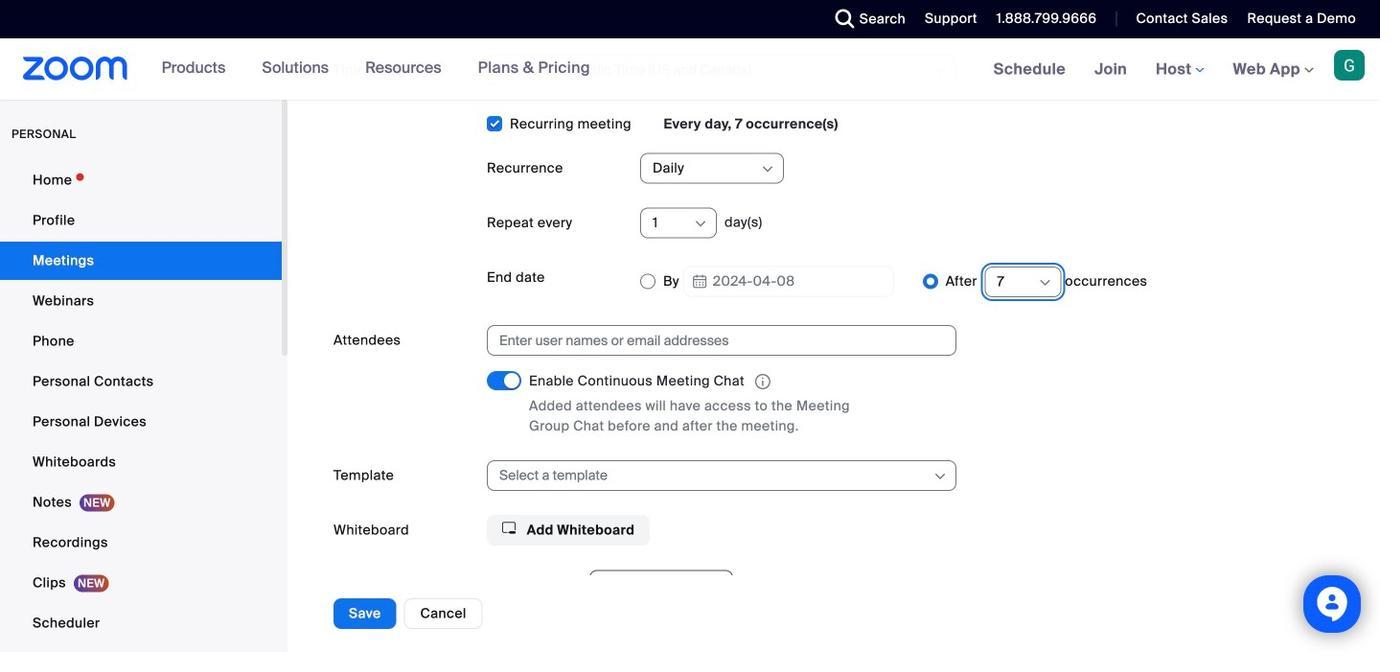 Task type: describe. For each thing, give the bounding box(es) containing it.
profile picture image
[[1335, 50, 1365, 81]]

add whiteboard image
[[502, 521, 516, 535]]

0 vertical spatial show options image
[[760, 162, 776, 177]]

product information navigation
[[147, 38, 605, 100]]

learn more about enable continuous meeting chat image
[[750, 373, 777, 390]]



Task type: vqa. For each thing, say whether or not it's contained in the screenshot.
4th 'menu item'
no



Task type: locate. For each thing, give the bounding box(es) containing it.
zoom logo image
[[23, 57, 128, 81]]

meetings navigation
[[980, 38, 1381, 101]]

0 horizontal spatial show options image
[[693, 216, 709, 232]]

group
[[487, 570, 1335, 652]]

Persistent Chat, enter email address,Enter user names or email addresses text field
[[500, 326, 927, 355]]

show options image
[[760, 162, 776, 177], [693, 216, 709, 232]]

1 vertical spatial show options image
[[693, 216, 709, 232]]

option group
[[641, 262, 1335, 301]]

personal menu menu
[[0, 161, 282, 652]]

banner
[[0, 38, 1381, 101]]

application
[[529, 371, 894, 392]]

select meeting template text field
[[500, 461, 932, 490]]

1 horizontal spatial show options image
[[760, 162, 776, 177]]

Date Picker text field
[[683, 266, 894, 297]]



